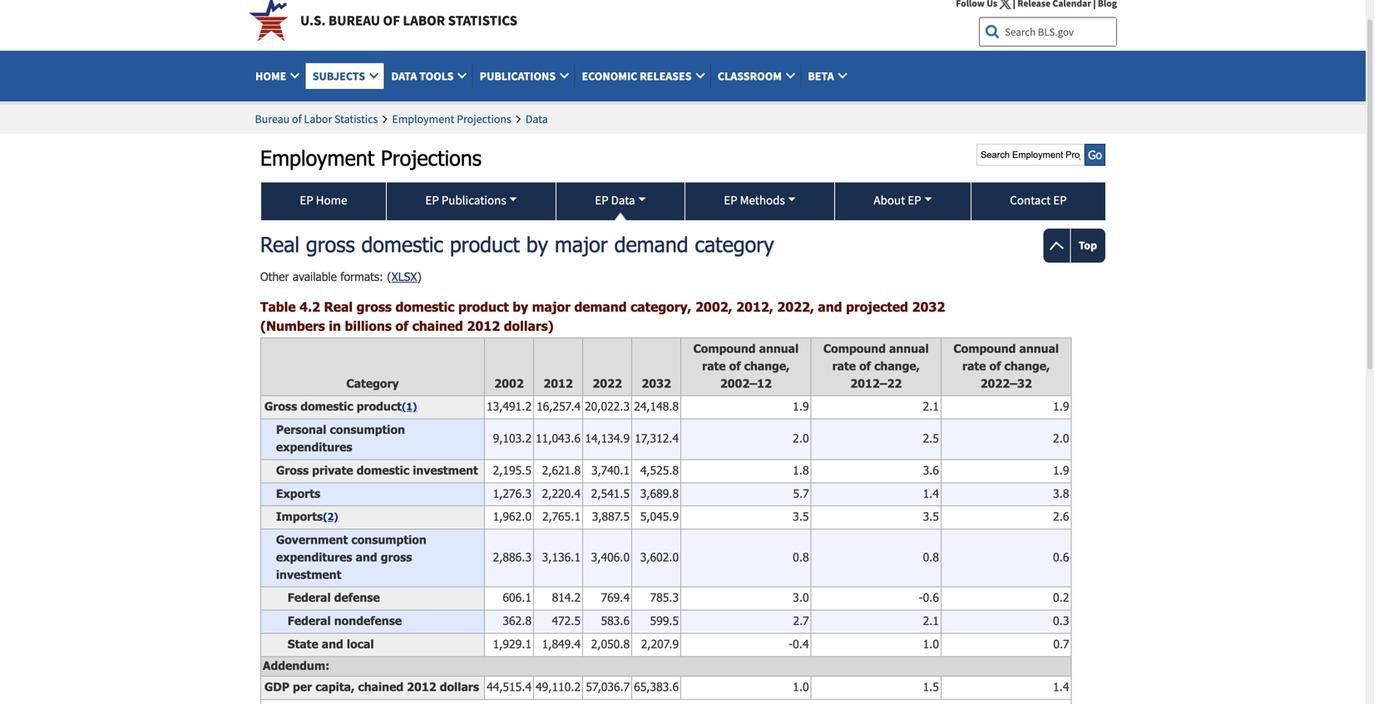 Task type: vqa. For each thing, say whether or not it's contained in the screenshot.
emergency management directors
no



Task type: describe. For each thing, give the bounding box(es) containing it.
about ep
[[874, 192, 922, 208]]

0.2
[[1053, 591, 1070, 605]]

3.6
[[923, 463, 939, 477]]

1 3.5 from the left
[[793, 510, 809, 524]]

and inside table 4.2 real gross domestic product by major demand category, 2002, 2012, 2022, and projected 2032 (numbers in billions of chained 2012 dollars)
[[818, 299, 842, 314]]

rate for 2002–12
[[702, 359, 726, 373]]

of inside compound annual rate of change, 2002–12
[[729, 359, 741, 373]]

xlsx link
[[392, 270, 417, 284]]

xlsx
[[392, 270, 417, 284]]

statistics inside main content
[[335, 112, 378, 126]]

home button
[[255, 63, 298, 89]]

2022,
[[777, 299, 814, 314]]

compound annual rate of change, 2022–32
[[954, 342, 1059, 391]]

annual for compound annual rate of change, 2002–12
[[759, 342, 799, 356]]

main content containing employment projections
[[0, 105, 1366, 705]]

state and local
[[288, 637, 374, 651]]

0.4
[[793, 637, 809, 651]]

other
[[260, 270, 289, 284]]

472.5
[[552, 614, 581, 628]]

of inside compound annual rate of change, 2012–22
[[860, 359, 871, 373]]

1 horizontal spatial 1.4
[[1053, 680, 1070, 695]]

2 3.5 from the left
[[923, 510, 939, 524]]

ep publications link
[[387, 183, 556, 220]]

u.s.
[[300, 12, 326, 29]]

3,740.1
[[592, 463, 630, 477]]

about
[[874, 192, 905, 208]]

other available formats: ( xlsx )
[[260, 270, 422, 284]]

769.4
[[601, 591, 630, 605]]

annual for compound annual rate of change, 2022–32
[[1020, 342, 1059, 356]]

compound for 2002–12
[[693, 342, 756, 356]]

6 ep from the left
[[1054, 192, 1067, 208]]

0 vertical spatial by
[[526, 232, 548, 257]]

ep for ep publications
[[425, 192, 439, 208]]

classroom
[[718, 69, 784, 84]]

2.7
[[793, 614, 809, 628]]

1 horizontal spatial investment
[[413, 463, 478, 477]]

expenditures for government
[[276, 550, 352, 564]]

exports
[[276, 487, 320, 501]]

2032 inside table 4.2 real gross domestic product by major demand category, 2002, 2012, 2022, and projected 2032 (numbers in billions of chained 2012 dollars)
[[912, 299, 945, 314]]

1 horizontal spatial 0.6
[[1053, 550, 1070, 564]]

ep publications
[[425, 192, 506, 208]]

0 vertical spatial product
[[450, 232, 520, 257]]

9,103.2 11,043.6 14,134.9 17,312.4
[[493, 431, 679, 446]]

contact ep
[[1010, 192, 1067, 208]]

ep home
[[300, 192, 347, 208]]

government consumption expenditures and gross investment
[[276, 533, 427, 582]]

demand inside table 4.2 real gross domestic product by major demand category, 2002, 2012, 2022, and projected 2032 (numbers in billions of chained 2012 dollars)
[[574, 299, 627, 314]]

nondefense
[[334, 614, 402, 628]]

ep for ep home
[[300, 192, 313, 208]]

annual for compound annual rate of change, 2012–22
[[889, 342, 929, 356]]

1 vertical spatial 2032
[[642, 376, 671, 391]]

0 vertical spatial major
[[555, 232, 608, 257]]

employment for "employment projections" link
[[392, 112, 455, 126]]

gross for gross domestic product (1)
[[265, 400, 297, 414]]

606.1
[[503, 591, 532, 605]]

labor inside u.s. bureau of labor statistics link
[[403, 12, 445, 29]]

9,103.2
[[493, 431, 532, 446]]

investment inside government consumption expenditures and gross investment
[[276, 568, 342, 582]]

1 0.8 from the left
[[793, 550, 809, 564]]

- for 0.4
[[789, 637, 793, 651]]

599.5
[[650, 614, 679, 628]]

federal defense
[[288, 591, 380, 605]]

of up data tools
[[383, 12, 400, 29]]

13,491.2
[[487, 400, 532, 414]]

economic releases
[[582, 69, 694, 84]]

real inside table 4.2 real gross domestic product by major demand category, 2002, 2012, 2022, and projected 2032 (numbers in billions of chained 2012 dollars)
[[324, 299, 353, 314]]

1 horizontal spatial bureau
[[329, 12, 380, 29]]

of inside compound annual rate of change, 2022–32
[[990, 359, 1001, 373]]

(numbers
[[260, 318, 325, 334]]

private
[[312, 463, 353, 477]]

814.2
[[552, 591, 581, 605]]

ep methods
[[724, 192, 785, 208]]

(1)
[[402, 401, 417, 413]]

federal nondefense
[[288, 614, 402, 628]]

beta button
[[808, 63, 846, 89]]

1 horizontal spatial 1.0
[[923, 637, 939, 651]]

ep for ep data
[[595, 192, 609, 208]]

ep home link
[[261, 183, 386, 220]]

dollars
[[440, 680, 479, 695]]

employment projections link
[[392, 112, 512, 126]]

government
[[276, 533, 348, 547]]

(
[[387, 270, 392, 284]]

4.2
[[300, 299, 320, 314]]

583.6
[[601, 614, 630, 628]]

personal consumption expenditures
[[276, 423, 405, 454]]

2 vertical spatial and
[[322, 637, 343, 651]]

defense
[[334, 591, 380, 605]]

ep data link
[[557, 183, 685, 220]]

1.9 up 1.8
[[793, 400, 809, 414]]

2 horizontal spatial 2012
[[544, 376, 573, 391]]

2.5
[[923, 431, 939, 446]]

(2) link
[[323, 511, 338, 523]]

chained inside table 4.2 real gross domestic product by major demand category, 2002, 2012, 2022, and projected 2032 (numbers in billions of chained 2012 dollars)
[[412, 318, 463, 334]]

2,220.4
[[542, 487, 581, 501]]

44,515.4
[[487, 680, 532, 695]]

subjects
[[313, 69, 368, 84]]

-0.6
[[919, 591, 939, 605]]

major inside table 4.2 real gross domestic product by major demand category, 2002, 2012, 2022, and projected 2032 (numbers in billions of chained 2012 dollars)
[[532, 299, 571, 314]]

(2)
[[323, 511, 338, 523]]

contact
[[1010, 192, 1051, 208]]

0 horizontal spatial 0.6
[[923, 591, 939, 605]]

home inside menu
[[316, 192, 347, 208]]

top
[[1079, 238, 1098, 253]]

20,022.3
[[585, 400, 630, 414]]

ep for ep methods
[[724, 192, 738, 208]]

consumption for personal consumption expenditures
[[330, 423, 405, 437]]

change, for 2012–22
[[875, 359, 920, 373]]

none submit inside main content
[[1085, 144, 1106, 166]]

16,257.4
[[537, 400, 581, 414]]

2022
[[593, 376, 622, 391]]

2.1 for 2.7
[[923, 614, 939, 628]]

2012 inside table 4.2 real gross domestic product by major demand category, 2002, 2012, 2022, and projected 2032 (numbers in billions of chained 2012 dollars)
[[467, 318, 500, 334]]

menu containing ep home
[[260, 182, 1106, 220]]

2 2.0 from the left
[[1053, 431, 1070, 446]]

home inside dropdown button
[[255, 69, 289, 84]]

federal for federal nondefense
[[288, 614, 331, 628]]

5.7
[[793, 487, 809, 501]]

1.9 for 3.6
[[1053, 463, 1070, 477]]

2 vertical spatial product
[[357, 400, 402, 414]]

category
[[346, 376, 399, 391]]

projections for "employment projections" link
[[457, 112, 512, 126]]

(1) link
[[402, 401, 417, 413]]

2022–32
[[981, 376, 1032, 391]]

0 horizontal spatial real
[[260, 232, 300, 257]]

2,621.8
[[542, 463, 581, 477]]

2012–22
[[851, 376, 902, 391]]

of down home dropdown button
[[292, 112, 302, 126]]

0 horizontal spatial labor
[[304, 112, 332, 126]]

employment for employment projections heading
[[260, 145, 375, 170]]

2,050.8
[[591, 637, 630, 651]]

gdp
[[265, 680, 290, 695]]

13,491.2 16,257.4 20,022.3 24,148.8
[[487, 400, 679, 414]]



Task type: locate. For each thing, give the bounding box(es) containing it.
0.6
[[1053, 550, 1070, 564], [923, 591, 939, 605]]

3,887.5
[[592, 510, 630, 524]]

1 2.1 from the top
[[923, 400, 939, 414]]

0.8 up "3.0"
[[793, 550, 809, 564]]

2032 right projected at the top right
[[912, 299, 945, 314]]

0.3
[[1053, 614, 1070, 628]]

3 change, from the left
[[1005, 359, 1050, 373]]

1 horizontal spatial real
[[324, 299, 353, 314]]

top link
[[1044, 229, 1106, 263]]

0 horizontal spatial investment
[[276, 568, 342, 582]]

1 horizontal spatial and
[[356, 550, 377, 564]]

362.8
[[503, 614, 532, 628]]

3,602.0
[[640, 550, 679, 564]]

product down category
[[357, 400, 402, 414]]

1 horizontal spatial -
[[919, 591, 923, 605]]

0 vertical spatial bureau
[[329, 12, 380, 29]]

gross inside table 4.2 real gross domestic product by major demand category, 2002, 2012, 2022, and projected 2032 (numbers in billions of chained 2012 dollars)
[[357, 299, 392, 314]]

None image field
[[986, 25, 999, 38]]

0 horizontal spatial change,
[[744, 359, 790, 373]]

change, for 2022–32
[[1005, 359, 1050, 373]]

consumption down gross domestic product (1)
[[330, 423, 405, 437]]

0 vertical spatial projections
[[457, 112, 512, 126]]

home up bureau of labor statistics link
[[255, 69, 289, 84]]

bureau of labor statistics
[[255, 112, 378, 126]]

real up in
[[324, 299, 353, 314]]

1 vertical spatial statistics
[[335, 112, 378, 126]]

2 annual from the left
[[889, 342, 929, 356]]

rate inside compound annual rate of change, 2022–32
[[963, 359, 986, 373]]

1 horizontal spatial annual
[[889, 342, 929, 356]]

labor
[[403, 12, 445, 29], [304, 112, 332, 126]]

1 horizontal spatial rate
[[833, 359, 856, 373]]

annual down the 2022,
[[759, 342, 799, 356]]

per
[[293, 680, 312, 695]]

1 vertical spatial 2.1
[[923, 614, 939, 628]]

0 horizontal spatial 2.0
[[793, 431, 809, 446]]

employment down bureau of labor statistics
[[260, 145, 375, 170]]

gdp per capita, chained 2012 dollars 44,515.4 49,110.2 57,036.7 65,383.6
[[265, 680, 679, 695]]

projections down "employment projections" link
[[381, 145, 482, 170]]

publications
[[480, 69, 558, 84], [442, 192, 506, 208]]

2.1
[[923, 400, 939, 414], [923, 614, 939, 628]]

product down ep publications link
[[450, 232, 520, 257]]

3.8
[[1053, 487, 1070, 501]]

product inside table 4.2 real gross domestic product by major demand category, 2002, 2012, 2022, and projected 2032 (numbers in billions of chained 2012 dollars)
[[458, 299, 509, 314]]

1 vertical spatial 0.6
[[923, 591, 939, 605]]

17,312.4
[[635, 431, 679, 446]]

employment projections down 'tools'
[[392, 112, 512, 126]]

0 vertical spatial expenditures
[[276, 440, 352, 454]]

of up 2002–12
[[729, 359, 741, 373]]

compound for 2012–22
[[824, 342, 886, 356]]

1 annual from the left
[[759, 342, 799, 356]]

3 rate from the left
[[963, 359, 986, 373]]

2 vertical spatial 2012
[[407, 680, 437, 695]]

data tools
[[391, 69, 456, 84]]

2002
[[494, 376, 524, 391]]

2012,
[[736, 299, 774, 314]]

0 vertical spatial gross
[[306, 232, 355, 257]]

0 vertical spatial home
[[255, 69, 289, 84]]

1 vertical spatial 1.0
[[793, 680, 809, 695]]

available
[[293, 270, 337, 284]]

57,036.7
[[586, 680, 630, 695]]

1 vertical spatial expenditures
[[276, 550, 352, 564]]

1.9 down compound annual rate of change, 2022–32
[[1053, 400, 1070, 414]]

rate up 2012–22
[[833, 359, 856, 373]]

gross up billions
[[357, 299, 392, 314]]

1 vertical spatial labor
[[304, 112, 332, 126]]

bureau of labor statistics link
[[255, 112, 378, 126]]

change, up 2002–12
[[744, 359, 790, 373]]

major up dollars)
[[532, 299, 571, 314]]

2 expenditures from the top
[[276, 550, 352, 564]]

0 horizontal spatial annual
[[759, 342, 799, 356]]

methods
[[740, 192, 785, 208]]

0 vertical spatial investment
[[413, 463, 478, 477]]

1 vertical spatial real
[[324, 299, 353, 314]]

employment projections up ep home
[[260, 145, 482, 170]]

and right the 2022,
[[818, 299, 842, 314]]

product up dollars)
[[458, 299, 509, 314]]

domestic right private
[[357, 463, 409, 477]]

1 change, from the left
[[744, 359, 790, 373]]

by down ep publications link
[[526, 232, 548, 257]]

1 vertical spatial gross
[[357, 299, 392, 314]]

0 horizontal spatial 3.5
[[793, 510, 809, 524]]

49,110.2
[[536, 680, 581, 695]]

bureau
[[329, 12, 380, 29], [255, 112, 290, 126]]

projections
[[457, 112, 512, 126], [381, 145, 482, 170]]

3 compound from the left
[[954, 342, 1016, 356]]

None text field
[[1005, 18, 1117, 46]]

1 vertical spatial consumption
[[351, 533, 427, 547]]

rate for 2012–22
[[833, 359, 856, 373]]

1 horizontal spatial employment
[[392, 112, 455, 126]]

1 horizontal spatial 2032
[[912, 299, 945, 314]]

0.8 up -0.6
[[923, 550, 939, 564]]

compound
[[693, 342, 756, 356], [824, 342, 886, 356], [954, 342, 1016, 356]]

0 horizontal spatial 0.8
[[793, 550, 809, 564]]

1 expenditures from the top
[[276, 440, 352, 454]]

of inside table 4.2 real gross domestic product by major demand category, 2002, 2012, 2022, and projected 2032 (numbers in billions of chained 2012 dollars)
[[396, 318, 409, 334]]

statistics up employment projections heading
[[335, 112, 378, 126]]

of up 2022–32
[[990, 359, 1001, 373]]

investment up the federal defense
[[276, 568, 342, 582]]

projections for employment projections heading
[[381, 145, 482, 170]]

and inside government consumption expenditures and gross investment
[[356, 550, 377, 564]]

2012 left dollars
[[407, 680, 437, 695]]

bureau down home dropdown button
[[255, 112, 290, 126]]

1 vertical spatial by
[[513, 299, 528, 314]]

rate inside compound annual rate of change, 2012–22
[[833, 359, 856, 373]]

1.4 down 3.6
[[923, 487, 939, 501]]

by up dollars)
[[513, 299, 528, 314]]

gross up exports
[[276, 463, 309, 477]]

2012 left dollars)
[[467, 318, 500, 334]]

compound annual rate of change, 2002–12
[[693, 342, 799, 391]]

compound inside compound annual rate of change, 2012–22
[[824, 342, 886, 356]]

0 horizontal spatial bureau
[[255, 112, 290, 126]]

1 vertical spatial product
[[458, 299, 509, 314]]

personal
[[276, 423, 327, 437]]

1.8
[[793, 463, 809, 477]]

data for data link
[[526, 112, 548, 126]]

subjects button
[[313, 63, 377, 89]]

0 horizontal spatial 1.4
[[923, 487, 939, 501]]

0 horizontal spatial 2032
[[642, 376, 671, 391]]

by inside table 4.2 real gross domestic product by major demand category, 2002, 2012, 2022, and projected 2032 (numbers in billions of chained 2012 dollars)
[[513, 299, 528, 314]]

0 vertical spatial employment projections
[[392, 112, 512, 126]]

2012 up 16,257.4
[[544, 376, 573, 391]]

0 vertical spatial 1.0
[[923, 637, 939, 651]]

1 vertical spatial major
[[532, 299, 571, 314]]

4 ep from the left
[[724, 192, 738, 208]]

2 2.1 from the top
[[923, 614, 939, 628]]

imports (2)
[[276, 510, 338, 524]]

compound inside compound annual rate of change, 2002–12
[[693, 342, 756, 356]]

11,043.6
[[536, 431, 581, 446]]

data link
[[526, 112, 548, 126]]

0 vertical spatial 1.4
[[923, 487, 939, 501]]

annual up 2012–22
[[889, 342, 929, 356]]

0 horizontal spatial -
[[789, 637, 793, 651]]

0 vertical spatial 2032
[[912, 299, 945, 314]]

bureau right u.s.
[[329, 12, 380, 29]]

2 0.8 from the left
[[923, 550, 939, 564]]

5 ep from the left
[[908, 192, 922, 208]]

1 2.0 from the left
[[793, 431, 809, 446]]

2 rate from the left
[[833, 359, 856, 373]]

2.6
[[1053, 510, 1070, 524]]

2 federal from the top
[[288, 614, 331, 628]]

2.1 up 2.5
[[923, 400, 939, 414]]

3.5
[[793, 510, 809, 524], [923, 510, 939, 524]]

change,
[[744, 359, 790, 373], [875, 359, 920, 373], [1005, 359, 1050, 373]]

2,207.9
[[641, 637, 679, 651]]

2 horizontal spatial change,
[[1005, 359, 1050, 373]]

1 vertical spatial -
[[789, 637, 793, 651]]

employment down data tools
[[392, 112, 455, 126]]

of right billions
[[396, 318, 409, 334]]

1 vertical spatial data
[[526, 112, 548, 126]]

0 vertical spatial 2012
[[467, 318, 500, 334]]

1 vertical spatial chained
[[358, 680, 404, 695]]

consumption inside personal consumption expenditures
[[330, 423, 405, 437]]

data inside menu
[[611, 192, 635, 208]]

domestic down )
[[396, 299, 455, 314]]

real up other at the top of page
[[260, 232, 300, 257]]

menu
[[260, 182, 1106, 220]]

federal for federal defense
[[288, 591, 331, 605]]

)
[[417, 270, 422, 284]]

compound for 2022–32
[[954, 342, 1016, 356]]

employment projections heading
[[260, 142, 482, 173]]

statistics up publications popup button
[[448, 12, 518, 29]]

0 vertical spatial publications
[[480, 69, 558, 84]]

0 vertical spatial demand
[[615, 232, 689, 257]]

1 vertical spatial demand
[[574, 299, 627, 314]]

demand down 'ep data' link on the top left of page
[[615, 232, 689, 257]]

change, up 2022–32
[[1005, 359, 1050, 373]]

consumption inside government consumption expenditures and gross investment
[[351, 533, 427, 547]]

expenditures inside personal consumption expenditures
[[276, 440, 352, 454]]

product
[[450, 232, 520, 257], [458, 299, 509, 314], [357, 400, 402, 414]]

1 vertical spatial gross
[[276, 463, 309, 477]]

1.4 down 0.7
[[1053, 680, 1070, 695]]

1 horizontal spatial home
[[316, 192, 347, 208]]

3,406.0
[[591, 550, 630, 564]]

change, inside compound annual rate of change, 2012–22
[[875, 359, 920, 373]]

statistics inside u.s. bureau of labor statistics link
[[448, 12, 518, 29]]

0 vertical spatial labor
[[403, 12, 445, 29]]

federal up federal nondefense at left bottom
[[288, 591, 331, 605]]

federal
[[288, 591, 331, 605], [288, 614, 331, 628]]

0 horizontal spatial employment
[[260, 145, 375, 170]]

releases
[[640, 69, 692, 84]]

expenditures for personal
[[276, 440, 352, 454]]

5,045.9
[[640, 510, 679, 524]]

economic
[[582, 69, 638, 84]]

rate
[[702, 359, 726, 373], [833, 359, 856, 373], [963, 359, 986, 373]]

investment
[[413, 463, 478, 477], [276, 568, 342, 582]]

employment
[[392, 112, 455, 126], [260, 145, 375, 170]]

0 horizontal spatial compound
[[693, 342, 756, 356]]

compound up 2002–12
[[693, 342, 756, 356]]

billions
[[345, 318, 392, 334]]

consumption
[[330, 423, 405, 437], [351, 533, 427, 547]]

2032 up 24,148.8
[[642, 376, 671, 391]]

0 horizontal spatial 1.0
[[793, 680, 809, 695]]

and
[[818, 299, 842, 314], [356, 550, 377, 564], [322, 637, 343, 651]]

employment projections for "employment projections" link
[[392, 112, 512, 126]]

consumption for government consumption expenditures and gross investment
[[351, 533, 427, 547]]

consumption up defense
[[351, 533, 427, 547]]

projections inside heading
[[381, 145, 482, 170]]

formats:
[[341, 270, 384, 284]]

publications up real gross domestic product by major demand category
[[442, 192, 506, 208]]

gross up nondefense
[[381, 550, 412, 564]]

1.0 down 0.4
[[793, 680, 809, 695]]

1 horizontal spatial 0.8
[[923, 550, 939, 564]]

tools
[[419, 69, 454, 84]]

3,136.1
[[542, 550, 581, 564]]

1 vertical spatial and
[[356, 550, 377, 564]]

rate for 2022–32
[[963, 359, 986, 373]]

labor down subjects
[[304, 112, 332, 126]]

and down federal nondefense at left bottom
[[322, 637, 343, 651]]

ep data
[[595, 192, 635, 208]]

gross up other available formats: ( xlsx )
[[306, 232, 355, 257]]

home down employment projections heading
[[316, 192, 347, 208]]

1 vertical spatial bureau
[[255, 112, 290, 126]]

3 annual from the left
[[1020, 342, 1059, 356]]

4,525.8
[[641, 463, 679, 477]]

1 vertical spatial 1.4
[[1053, 680, 1070, 695]]

0 vertical spatial 0.6
[[1053, 550, 1070, 564]]

capita,
[[316, 680, 355, 695]]

2,886.3
[[493, 550, 532, 564]]

compound inside compound annual rate of change, 2022–32
[[954, 342, 1016, 356]]

compound up 2012–22
[[824, 342, 886, 356]]

1.0 up 1.5
[[923, 637, 939, 651]]

of
[[383, 12, 400, 29], [292, 112, 302, 126], [396, 318, 409, 334], [729, 359, 741, 373], [860, 359, 871, 373], [990, 359, 1001, 373]]

2.0 up 3.8
[[1053, 431, 1070, 446]]

change, inside compound annual rate of change, 2022–32
[[1005, 359, 1050, 373]]

publications button
[[480, 63, 568, 89]]

change, up 2012–22
[[875, 359, 920, 373]]

2 change, from the left
[[875, 359, 920, 373]]

u.s. bureau of labor statistics link
[[249, 0, 755, 31]]

0 horizontal spatial and
[[322, 637, 343, 651]]

investment left '2,195.5'
[[413, 463, 478, 477]]

main content
[[0, 105, 1366, 705]]

2.1 down -0.6
[[923, 614, 939, 628]]

1 horizontal spatial statistics
[[448, 12, 518, 29]]

3.0
[[793, 591, 809, 605]]

2002–12
[[720, 376, 772, 391]]

None submit
[[1085, 144, 1106, 166]]

gross domestic product (1)
[[265, 400, 417, 414]]

0 vertical spatial federal
[[288, 591, 331, 605]]

rate inside compound annual rate of change, 2002–12
[[702, 359, 726, 373]]

1 vertical spatial publications
[[442, 192, 506, 208]]

annual
[[759, 342, 799, 356], [889, 342, 929, 356], [1020, 342, 1059, 356]]

publications inside publications popup button
[[480, 69, 558, 84]]

1 horizontal spatial data
[[526, 112, 548, 126]]

of up 2012–22
[[860, 359, 871, 373]]

federal up state
[[288, 614, 331, 628]]

65,383.6
[[634, 680, 679, 695]]

1 horizontal spatial 2012
[[467, 318, 500, 334]]

0 horizontal spatial statistics
[[335, 112, 378, 126]]

1 vertical spatial employment projections
[[260, 145, 482, 170]]

3.5 down the 5.7
[[793, 510, 809, 524]]

compound annual rate of change, 2012–22
[[824, 342, 929, 391]]

gross private domestic investment
[[276, 463, 478, 477]]

1 horizontal spatial chained
[[412, 318, 463, 334]]

0 vertical spatial consumption
[[330, 423, 405, 437]]

annual inside compound annual rate of change, 2002–12
[[759, 342, 799, 356]]

2 compound from the left
[[824, 342, 886, 356]]

1 horizontal spatial 3.5
[[923, 510, 939, 524]]

2002,
[[696, 299, 733, 314]]

projections left data link
[[457, 112, 512, 126]]

0 vertical spatial real
[[260, 232, 300, 257]]

1.9 up 3.8
[[1053, 463, 1070, 477]]

rate up 2022–32
[[963, 359, 986, 373]]

1 compound from the left
[[693, 342, 756, 356]]

domestic up personal
[[301, 400, 353, 414]]

2 horizontal spatial compound
[[954, 342, 1016, 356]]

2,541.5
[[591, 487, 630, 501]]

data inside dropdown button
[[391, 69, 417, 84]]

1 ep from the left
[[300, 192, 313, 208]]

domestic inside table 4.2 real gross domestic product by major demand category, 2002, 2012, 2022, and projected 2032 (numbers in billions of chained 2012 dollars)
[[396, 299, 455, 314]]

compound up 2022–32
[[954, 342, 1016, 356]]

1,276.3
[[493, 487, 532, 501]]

publications up data link
[[480, 69, 558, 84]]

1 rate from the left
[[702, 359, 726, 373]]

annual inside compound annual rate of change, 2012–22
[[889, 342, 929, 356]]

1 vertical spatial projections
[[381, 145, 482, 170]]

1 horizontal spatial labor
[[403, 12, 445, 29]]

-
[[919, 591, 923, 605], [789, 637, 793, 651]]

2 horizontal spatial rate
[[963, 359, 986, 373]]

0 vertical spatial statistics
[[448, 12, 518, 29]]

0 vertical spatial data
[[391, 69, 417, 84]]

expenditures down "government"
[[276, 550, 352, 564]]

publications inside ep publications link
[[442, 192, 506, 208]]

2 vertical spatial gross
[[381, 550, 412, 564]]

addendum:
[[263, 659, 330, 673]]

0 vertical spatial and
[[818, 299, 842, 314]]

annual inside compound annual rate of change, 2022–32
[[1020, 342, 1059, 356]]

projected
[[846, 299, 909, 314]]

major down the ep data
[[555, 232, 608, 257]]

gross inside government consumption expenditures and gross investment
[[381, 550, 412, 564]]

2.1 for 1.9
[[923, 400, 939, 414]]

data for data tools
[[391, 69, 417, 84]]

change, for 2002–12
[[744, 359, 790, 373]]

employment projections for employment projections heading
[[260, 145, 482, 170]]

None text field
[[977, 144, 1085, 166]]

2 ep from the left
[[425, 192, 439, 208]]

0 horizontal spatial rate
[[702, 359, 726, 373]]

1.9 for 2.1
[[1053, 400, 1070, 414]]

statistics
[[448, 12, 518, 29], [335, 112, 378, 126]]

employment inside heading
[[260, 145, 375, 170]]

1 vertical spatial federal
[[288, 614, 331, 628]]

0.7
[[1054, 637, 1070, 651]]

1 federal from the top
[[288, 591, 331, 605]]

1 vertical spatial 2012
[[544, 376, 573, 391]]

0 horizontal spatial chained
[[358, 680, 404, 695]]

follow us on x, formerly referred to as twitter image
[[1000, 0, 1011, 9]]

2.0
[[793, 431, 809, 446], [1053, 431, 1070, 446]]

2.0 up 1.8
[[793, 431, 809, 446]]

and up defense
[[356, 550, 377, 564]]

chained down )
[[412, 318, 463, 334]]

labor up data tools
[[403, 12, 445, 29]]

gross for gross private domestic investment
[[276, 463, 309, 477]]

annual up 2022–32
[[1020, 342, 1059, 356]]

1 vertical spatial employment
[[260, 145, 375, 170]]

2 horizontal spatial data
[[611, 192, 635, 208]]

0 horizontal spatial 2012
[[407, 680, 437, 695]]

demand left category,
[[574, 299, 627, 314]]

chained right capita,
[[358, 680, 404, 695]]

real
[[260, 232, 300, 257], [324, 299, 353, 314]]

3.5 down 3.6
[[923, 510, 939, 524]]

expenditures inside government consumption expenditures and gross investment
[[276, 550, 352, 564]]

0 vertical spatial -
[[919, 591, 923, 605]]

expenditures down personal
[[276, 440, 352, 454]]

change, inside compound annual rate of change, 2002–12
[[744, 359, 790, 373]]

1,849.4
[[542, 637, 581, 651]]

imports
[[276, 510, 323, 524]]

domestic up xlsx
[[361, 232, 443, 257]]

0 vertical spatial employment
[[392, 112, 455, 126]]

gross up personal
[[265, 400, 297, 414]]

state
[[288, 637, 318, 651]]

rate up 2002–12
[[702, 359, 726, 373]]

- for 0.6
[[919, 591, 923, 605]]

1 vertical spatial home
[[316, 192, 347, 208]]

3 ep from the left
[[595, 192, 609, 208]]

1 horizontal spatial 2.0
[[1053, 431, 1070, 446]]



